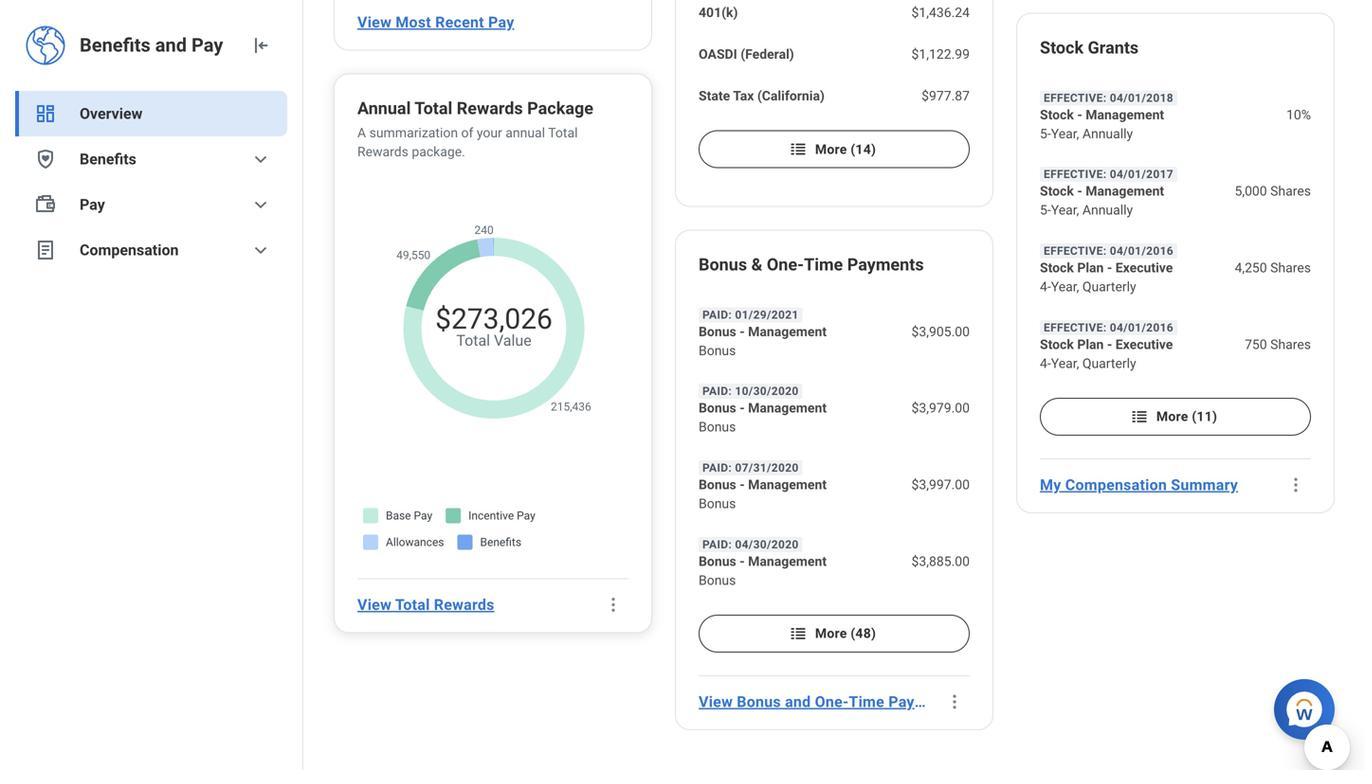 Task type: vqa. For each thing, say whether or not it's contained in the screenshot.
The Arrangement:
no



Task type: describe. For each thing, give the bounding box(es) containing it.
(federal)
[[741, 46, 794, 62]]

management for $3,979.00
[[748, 401, 827, 416]]

$977.87
[[922, 88, 970, 104]]

oasdi (federal)
[[699, 46, 794, 62]]

1 vertical spatial total
[[548, 125, 578, 141]]

paid: 07/31/2020
[[703, 462, 799, 475]]

stock - management 5-year, annually for 5,000 shares
[[1040, 184, 1165, 218]]

effective: 04/01/2016 for 750 shares
[[1044, 321, 1174, 335]]

- for $3,979.00
[[740, 401, 745, 416]]

management for 10%
[[1086, 107, 1165, 123]]

my compensation summary button
[[1033, 466, 1246, 504]]

paid: 04/30/2020
[[703, 538, 799, 552]]

compensation inside button
[[1066, 476, 1167, 494]]

summary
[[1171, 476, 1239, 494]]

rewards for view
[[434, 596, 495, 615]]

07/31/2020
[[735, 462, 799, 475]]

executive for 750 shares
[[1116, 337, 1173, 353]]

annual
[[358, 99, 411, 119]]

01/29/2021
[[735, 309, 799, 322]]

list view image for stock grants
[[1130, 408, 1149, 427]]

payments inside button
[[889, 694, 959, 712]]

stock - management 5-year, annually for 10%
[[1040, 107, 1165, 142]]

effective: for 4,250
[[1044, 245, 1107, 258]]

overview
[[80, 105, 143, 123]]

bonus inside button
[[737, 694, 781, 712]]

bonus & one-time payments element
[[699, 254, 924, 280]]

(california)
[[758, 88, 825, 104]]

time inside button
[[849, 694, 885, 712]]

tax
[[733, 88, 754, 104]]

0 horizontal spatial related actions vertical image
[[604, 596, 623, 615]]

workday assistant region
[[1275, 672, 1343, 741]]

dashboard image
[[34, 102, 57, 125]]

$1,436.24
[[912, 5, 970, 20]]

benefits for benefits and pay
[[80, 34, 151, 56]]

view bonus and one-time payments button
[[691, 684, 959, 721]]

0 vertical spatial one-
[[767, 255, 804, 275]]

more (14) button
[[699, 130, 970, 168]]

chevron down small image
[[249, 148, 272, 171]]

view for view bonus and one-time payments
[[699, 694, 733, 712]]

bonus & one-time payments
[[699, 255, 924, 275]]

04/30/2020
[[735, 538, 799, 552]]

and inside button
[[785, 694, 811, 712]]

(48)
[[851, 626, 876, 642]]

paid: for $3,979.00
[[703, 385, 732, 398]]

2 year, from the top
[[1051, 203, 1080, 218]]

- for 5,000 shares
[[1078, 184, 1083, 199]]

more (11) button
[[1040, 398, 1312, 436]]

management for $3,885.00
[[748, 554, 827, 570]]

paid: for $3,997.00
[[703, 462, 732, 475]]

annually for 10%
[[1083, 126, 1133, 142]]

pay button
[[15, 182, 287, 228]]

state tax (california)
[[699, 88, 825, 104]]

related actions vertical image for bonus & one-time payments
[[945, 693, 964, 712]]

5- for 10%
[[1040, 126, 1051, 142]]

1 vertical spatial pay
[[192, 34, 223, 56]]

stock grants
[[1040, 38, 1139, 58]]

quarterly for 750 shares
[[1083, 356, 1137, 372]]

stock plan - executive 4-year, quarterly for 4,250 shares
[[1040, 260, 1173, 295]]

my
[[1040, 476, 1062, 494]]

grants
[[1088, 38, 1139, 58]]

view most recent pay
[[358, 13, 514, 31]]

$3,905.00
[[912, 324, 970, 340]]

view most recent pay button
[[350, 3, 522, 41]]

stock plan - executive 4-year, quarterly for 750 shares
[[1040, 337, 1173, 372]]

bonus - management bonus for $3,979.00
[[699, 401, 827, 435]]

paid: for $3,905.00
[[703, 309, 732, 322]]

of
[[461, 125, 474, 141]]

04/01/2018
[[1110, 91, 1174, 105]]

management for $3,997.00
[[748, 477, 827, 493]]

$3,979.00
[[912, 401, 970, 416]]

more (11)
[[1157, 409, 1218, 425]]

(11)
[[1192, 409, 1218, 425]]

paid: 01/29/2021
[[703, 309, 799, 322]]

compensation inside dropdown button
[[80, 241, 179, 259]]

&
[[752, 255, 763, 275]]

quarterly for 4,250 shares
[[1083, 279, 1137, 295]]

$3,885.00
[[912, 554, 970, 570]]

stock grants element
[[1040, 37, 1139, 63]]

view bonus and one-time payments
[[699, 694, 959, 712]]

04/01/2017
[[1110, 168, 1174, 181]]

bonus - management bonus for $3,997.00
[[699, 477, 827, 512]]

task pay image
[[34, 193, 57, 216]]

package.
[[412, 144, 465, 160]]

summarization
[[369, 125, 458, 141]]



Task type: locate. For each thing, give the bounding box(es) containing it.
4- for 750
[[1040, 356, 1051, 372]]

5,000
[[1235, 184, 1268, 199]]

0 vertical spatial effective: 04/01/2016
[[1044, 245, 1174, 258]]

4- for 4,250
[[1040, 279, 1051, 295]]

2 04/01/2016 from the top
[[1110, 321, 1174, 335]]

1 04/01/2016 from the top
[[1110, 245, 1174, 258]]

one- down more (48) "button" at the right
[[815, 694, 849, 712]]

2 benefits from the top
[[80, 150, 136, 168]]

bonus - management bonus down 04/30/2020
[[699, 554, 827, 589]]

10/30/2020
[[735, 385, 799, 398]]

2 quarterly from the top
[[1083, 356, 1137, 372]]

(14)
[[851, 142, 876, 157]]

1 horizontal spatial related actions vertical image
[[945, 693, 964, 712]]

0 vertical spatial stock plan - executive 4-year, quarterly
[[1040, 260, 1173, 295]]

2 vertical spatial related actions vertical image
[[945, 693, 964, 712]]

paid: left '10/30/2020'
[[703, 385, 732, 398]]

2 effective: from the top
[[1044, 168, 1107, 181]]

navigation pane region
[[0, 0, 303, 771]]

2 executive from the top
[[1116, 337, 1173, 353]]

total for view
[[395, 596, 430, 615]]

effective: 04/01/2016
[[1044, 245, 1174, 258], [1044, 321, 1174, 335]]

4,250
[[1235, 260, 1268, 276]]

-
[[1078, 107, 1083, 123], [1078, 184, 1083, 199], [1108, 260, 1113, 276], [740, 324, 745, 340], [1108, 337, 1113, 353], [740, 401, 745, 416], [740, 477, 745, 493], [740, 554, 745, 570]]

4 paid: from the top
[[703, 538, 732, 552]]

0 vertical spatial payments
[[848, 255, 924, 275]]

chevron down small image for pay
[[249, 193, 272, 216]]

5,000 shares
[[1235, 184, 1312, 199]]

stock - management 5-year, annually
[[1040, 107, 1165, 142], [1040, 184, 1165, 218]]

most
[[396, 13, 431, 31]]

stock - management 5-year, annually down effective: 04/01/2018
[[1040, 107, 1165, 142]]

0 vertical spatial 5-
[[1040, 126, 1051, 142]]

list view image left the more (14)
[[789, 140, 808, 159]]

1 shares from the top
[[1271, 184, 1312, 199]]

bonus - management bonus down 07/31/2020
[[699, 477, 827, 512]]

compensation button
[[15, 228, 287, 273]]

1 vertical spatial benefits
[[80, 150, 136, 168]]

annual
[[506, 125, 545, 141]]

750
[[1245, 337, 1268, 353]]

pay inside dropdown button
[[80, 196, 105, 214]]

more
[[815, 142, 847, 157], [1157, 409, 1189, 425], [815, 626, 847, 642]]

1 vertical spatial list view image
[[1130, 408, 1149, 427]]

more left (14)
[[815, 142, 847, 157]]

management down 04/30/2020
[[748, 554, 827, 570]]

- for $3,905.00
[[740, 324, 745, 340]]

my compensation summary
[[1040, 476, 1239, 494]]

bonus - management bonus
[[699, 324, 827, 359], [699, 401, 827, 435], [699, 477, 827, 512], [699, 554, 827, 589]]

- for 10%
[[1078, 107, 1083, 123]]

0 vertical spatial 04/01/2016
[[1110, 245, 1174, 258]]

0 vertical spatial total
[[415, 99, 453, 119]]

4-
[[1040, 279, 1051, 295], [1040, 356, 1051, 372]]

total
[[415, 99, 453, 119], [548, 125, 578, 141], [395, 596, 430, 615]]

annually
[[1083, 126, 1133, 142], [1083, 203, 1133, 218]]

3 shares from the top
[[1271, 337, 1312, 353]]

1 vertical spatial quarterly
[[1083, 356, 1137, 372]]

document alt image
[[34, 239, 57, 262]]

more inside more (14) button
[[815, 142, 847, 157]]

0 vertical spatial pay
[[488, 13, 514, 31]]

5- down effective: 04/01/2017
[[1040, 203, 1051, 218]]

- for $3,885.00
[[740, 554, 745, 570]]

management
[[1086, 107, 1165, 123], [1086, 184, 1165, 199], [748, 324, 827, 340], [748, 401, 827, 416], [748, 477, 827, 493], [748, 554, 827, 570]]

one-
[[767, 255, 804, 275], [815, 694, 849, 712]]

stock plan - executive 4-year, quarterly
[[1040, 260, 1173, 295], [1040, 337, 1173, 372]]

package
[[527, 99, 594, 119]]

1 stock plan - executive 4-year, quarterly from the top
[[1040, 260, 1173, 295]]

1 chevron down small image from the top
[[249, 193, 272, 216]]

0 horizontal spatial one-
[[767, 255, 804, 275]]

1 vertical spatial plan
[[1078, 337, 1104, 353]]

management down 01/29/2021 at right top
[[748, 324, 827, 340]]

executive down 04/01/2017 on the top
[[1116, 260, 1173, 276]]

view inside "button"
[[358, 13, 392, 31]]

2 plan from the top
[[1078, 337, 1104, 353]]

1 vertical spatial shares
[[1271, 260, 1312, 276]]

more for stock grants
[[1157, 409, 1189, 425]]

more (14)
[[815, 142, 876, 157]]

total inside button
[[395, 596, 430, 615]]

1 year, from the top
[[1051, 126, 1080, 142]]

1 horizontal spatial one-
[[815, 694, 849, 712]]

your
[[477, 125, 502, 141]]

2 vertical spatial pay
[[80, 196, 105, 214]]

transformation import image
[[249, 34, 272, 57]]

1 vertical spatial time
[[849, 694, 885, 712]]

0 vertical spatial 4-
[[1040, 279, 1051, 295]]

5- for 5,000 shares
[[1040, 203, 1051, 218]]

2 paid: from the top
[[703, 385, 732, 398]]

1 executive from the top
[[1116, 260, 1173, 276]]

1 horizontal spatial pay
[[192, 34, 223, 56]]

1 benefits from the top
[[80, 34, 151, 56]]

compensation
[[80, 241, 179, 259], [1066, 476, 1167, 494]]

benefits and pay element
[[80, 32, 234, 59]]

compensation down pay dropdown button
[[80, 241, 179, 259]]

1 plan from the top
[[1078, 260, 1104, 276]]

chevron down small image inside pay dropdown button
[[249, 193, 272, 216]]

and up overview link
[[155, 34, 187, 56]]

0 vertical spatial quarterly
[[1083, 279, 1137, 295]]

view for view total rewards
[[358, 596, 392, 615]]

state
[[699, 88, 730, 104]]

1 vertical spatial 4-
[[1040, 356, 1051, 372]]

1 stock from the top
[[1040, 38, 1084, 58]]

1 vertical spatial stock plan - executive 4-year, quarterly
[[1040, 337, 1173, 372]]

0 vertical spatial more
[[815, 142, 847, 157]]

shares right 5,000
[[1271, 184, 1312, 199]]

list view image inside the 'more (11)' 'button'
[[1130, 408, 1149, 427]]

$3,997.00
[[912, 477, 970, 493]]

benefits down overview
[[80, 150, 136, 168]]

0 vertical spatial related actions vertical image
[[1287, 476, 1306, 495]]

more left (48)
[[815, 626, 847, 642]]

executive up the 'more (11)' 'button'
[[1116, 337, 1173, 353]]

benefits up overview
[[80, 34, 151, 56]]

2 shares from the top
[[1271, 260, 1312, 276]]

management down effective: 04/01/2017
[[1086, 184, 1165, 199]]

2 chevron down small image from the top
[[249, 239, 272, 262]]

view total rewards
[[358, 596, 495, 615]]

time
[[804, 255, 843, 275], [849, 694, 885, 712]]

0 horizontal spatial and
[[155, 34, 187, 56]]

1 horizontal spatial compensation
[[1066, 476, 1167, 494]]

rewards for annual
[[457, 99, 523, 119]]

benefits
[[80, 34, 151, 56], [80, 150, 136, 168]]

shares
[[1271, 184, 1312, 199], [1271, 260, 1312, 276], [1271, 337, 1312, 353]]

0 vertical spatial compensation
[[80, 241, 179, 259]]

management for $3,905.00
[[748, 324, 827, 340]]

1 4- from the top
[[1040, 279, 1051, 295]]

0 horizontal spatial time
[[804, 255, 843, 275]]

1 vertical spatial 5-
[[1040, 203, 1051, 218]]

one- right "&"
[[767, 255, 804, 275]]

stock
[[1040, 38, 1084, 58], [1040, 107, 1074, 123], [1040, 184, 1074, 199], [1040, 260, 1074, 276], [1040, 337, 1074, 353]]

0 vertical spatial view
[[358, 13, 392, 31]]

stock for 4,250
[[1040, 260, 1074, 276]]

1 vertical spatial effective: 04/01/2016
[[1044, 321, 1174, 335]]

effective: 04/01/2018
[[1044, 91, 1174, 105]]

paid: left 01/29/2021 at right top
[[703, 309, 732, 322]]

1 stock - management 5-year, annually from the top
[[1040, 107, 1165, 142]]

04/01/2016 for 750 shares
[[1110, 321, 1174, 335]]

management down effective: 04/01/2018
[[1086, 107, 1165, 123]]

more (48) button
[[699, 615, 970, 653]]

compensation right my
[[1066, 476, 1167, 494]]

payments
[[848, 255, 924, 275], [889, 694, 959, 712]]

recent
[[435, 13, 484, 31]]

paid: left 07/31/2020
[[703, 462, 732, 475]]

shares for 5,000 shares
[[1271, 184, 1312, 199]]

overview link
[[15, 91, 287, 137]]

1 vertical spatial chevron down small image
[[249, 239, 272, 262]]

annual total rewards package element
[[358, 97, 594, 124]]

effective: 04/01/2016 for 4,250 shares
[[1044, 245, 1174, 258]]

pay right "recent"
[[488, 13, 514, 31]]

2 vertical spatial shares
[[1271, 337, 1312, 353]]

oasdi
[[699, 46, 738, 62]]

0 horizontal spatial pay
[[80, 196, 105, 214]]

management for 5,000 shares
[[1086, 184, 1165, 199]]

effective:
[[1044, 91, 1107, 105], [1044, 168, 1107, 181], [1044, 245, 1107, 258], [1044, 321, 1107, 335]]

year,
[[1051, 126, 1080, 142], [1051, 203, 1080, 218], [1051, 279, 1080, 295], [1051, 356, 1080, 372]]

0 vertical spatial plan
[[1078, 260, 1104, 276]]

1 vertical spatial rewards
[[358, 144, 409, 160]]

0 horizontal spatial compensation
[[80, 241, 179, 259]]

pay right task pay 'image'
[[80, 196, 105, 214]]

total for annual
[[415, 99, 453, 119]]

view for view most recent pay
[[358, 13, 392, 31]]

0 vertical spatial list view image
[[789, 140, 808, 159]]

annually down effective: 04/01/2018
[[1083, 126, 1133, 142]]

list view image left "more (48)"
[[789, 625, 808, 644]]

0 vertical spatial and
[[155, 34, 187, 56]]

2 stock from the top
[[1040, 107, 1074, 123]]

4 stock from the top
[[1040, 260, 1074, 276]]

annually down effective: 04/01/2017
[[1083, 203, 1133, 218]]

list view image inside more (14) button
[[789, 140, 808, 159]]

management down '10/30/2020'
[[748, 401, 827, 416]]

paid:
[[703, 309, 732, 322], [703, 385, 732, 398], [703, 462, 732, 475], [703, 538, 732, 552]]

2 annually from the top
[[1083, 203, 1133, 218]]

3 bonus - management bonus from the top
[[699, 477, 827, 512]]

04/01/2016 for 4,250 shares
[[1110, 245, 1174, 258]]

paid: 10/30/2020
[[703, 385, 799, 398]]

1 annually from the top
[[1083, 126, 1133, 142]]

paid: for $3,885.00
[[703, 538, 732, 552]]

plan
[[1078, 260, 1104, 276], [1078, 337, 1104, 353]]

time down (48)
[[849, 694, 885, 712]]

benefits for benefits
[[80, 150, 136, 168]]

annual total rewards package a summarization of your annual total rewards package.
[[358, 99, 594, 160]]

and down more (48) "button" at the right
[[785, 694, 811, 712]]

3 effective: from the top
[[1044, 245, 1107, 258]]

401(k)
[[699, 5, 738, 20]]

effective: for 5,000
[[1044, 168, 1107, 181]]

3 year, from the top
[[1051, 279, 1080, 295]]

benefits inside dropdown button
[[80, 150, 136, 168]]

more inside more (48) "button"
[[815, 626, 847, 642]]

1 vertical spatial stock - management 5-year, annually
[[1040, 184, 1165, 218]]

1 vertical spatial and
[[785, 694, 811, 712]]

1 horizontal spatial and
[[785, 694, 811, 712]]

0 vertical spatial chevron down small image
[[249, 193, 272, 216]]

1 vertical spatial 04/01/2016
[[1110, 321, 1174, 335]]

2 4- from the top
[[1040, 356, 1051, 372]]

5-
[[1040, 126, 1051, 142], [1040, 203, 1051, 218]]

0 vertical spatial shares
[[1271, 184, 1312, 199]]

bonus - management bonus down '10/30/2020'
[[699, 401, 827, 435]]

pay left transformation import icon
[[192, 34, 223, 56]]

benefits image
[[34, 148, 57, 171]]

4,250 shares
[[1235, 260, 1312, 276]]

5 stock from the top
[[1040, 337, 1074, 353]]

view
[[358, 13, 392, 31], [358, 596, 392, 615], [699, 694, 733, 712]]

2 5- from the top
[[1040, 203, 1051, 218]]

1 vertical spatial related actions vertical image
[[604, 596, 623, 615]]

view total rewards button
[[350, 587, 502, 624]]

and
[[155, 34, 187, 56], [785, 694, 811, 712]]

2 vertical spatial more
[[815, 626, 847, 642]]

0 vertical spatial executive
[[1116, 260, 1173, 276]]

more inside the 'more (11)' 'button'
[[1157, 409, 1189, 425]]

0 vertical spatial stock - management 5-year, annually
[[1040, 107, 1165, 142]]

list view image
[[789, 140, 808, 159], [1130, 408, 1149, 427], [789, 625, 808, 644]]

plan for 4,250 shares
[[1078, 260, 1104, 276]]

1 vertical spatial payments
[[889, 694, 959, 712]]

1 bonus - management bonus from the top
[[699, 324, 827, 359]]

rewards inside button
[[434, 596, 495, 615]]

shares right the 4,250
[[1271, 260, 1312, 276]]

1 vertical spatial annually
[[1083, 203, 1133, 218]]

annually for 5,000 shares
[[1083, 203, 1133, 218]]

a summarization of your annual total rewards package. element
[[358, 124, 629, 162]]

shares right 750
[[1271, 337, 1312, 353]]

- for $3,997.00
[[740, 477, 745, 493]]

0 vertical spatial benefits
[[80, 34, 151, 56]]

shares for 4,250 shares
[[1271, 260, 1312, 276]]

stock for 5,000
[[1040, 184, 1074, 199]]

benefits button
[[15, 137, 287, 182]]

pay inside "button"
[[488, 13, 514, 31]]

10%
[[1287, 107, 1312, 123]]

bonus
[[699, 255, 747, 275], [699, 324, 737, 340], [699, 343, 736, 359], [699, 401, 737, 416], [699, 420, 736, 435], [699, 477, 737, 493], [699, 496, 736, 512], [699, 554, 737, 570], [699, 573, 736, 589], [737, 694, 781, 712]]

list view image for bonus & one-time payments
[[789, 625, 808, 644]]

2 stock - management 5-year, annually from the top
[[1040, 184, 1165, 218]]

rewards
[[457, 99, 523, 119], [358, 144, 409, 160], [434, 596, 495, 615]]

plan for 750 shares
[[1078, 337, 1104, 353]]

pay
[[488, 13, 514, 31], [192, 34, 223, 56], [80, 196, 105, 214]]

executive
[[1116, 260, 1173, 276], [1116, 337, 1173, 353]]

2 vertical spatial list view image
[[789, 625, 808, 644]]

4 year, from the top
[[1051, 356, 1080, 372]]

bonus - management bonus for $3,885.00
[[699, 554, 827, 589]]

chevron down small image
[[249, 193, 272, 216], [249, 239, 272, 262]]

executive for 4,250 shares
[[1116, 260, 1173, 276]]

2 vertical spatial view
[[699, 694, 733, 712]]

related actions vertical image
[[1287, 476, 1306, 495], [604, 596, 623, 615], [945, 693, 964, 712]]

1 vertical spatial one-
[[815, 694, 849, 712]]

2 effective: 04/01/2016 from the top
[[1044, 321, 1174, 335]]

management down 07/31/2020
[[748, 477, 827, 493]]

2 vertical spatial total
[[395, 596, 430, 615]]

1 quarterly from the top
[[1083, 279, 1137, 295]]

1 effective: from the top
[[1044, 91, 1107, 105]]

list view image inside more (48) "button"
[[789, 625, 808, 644]]

one- inside button
[[815, 694, 849, 712]]

750 shares
[[1245, 337, 1312, 353]]

1 5- from the top
[[1040, 126, 1051, 142]]

2 horizontal spatial pay
[[488, 13, 514, 31]]

paid: left 04/30/2020
[[703, 538, 732, 552]]

quarterly
[[1083, 279, 1137, 295], [1083, 356, 1137, 372]]

stock - management 5-year, annually down effective: 04/01/2017
[[1040, 184, 1165, 218]]

1 effective: 04/01/2016 from the top
[[1044, 245, 1174, 258]]

1 vertical spatial more
[[1157, 409, 1189, 425]]

shares for 750 shares
[[1271, 337, 1312, 353]]

$1,122.99
[[912, 46, 970, 62]]

list view image left more (11)
[[1130, 408, 1149, 427]]

1 horizontal spatial time
[[849, 694, 885, 712]]

a
[[358, 125, 366, 141]]

stock for 750
[[1040, 337, 1074, 353]]

2 bonus - management bonus from the top
[[699, 401, 827, 435]]

more for bonus & one-time payments
[[815, 626, 847, 642]]

0 vertical spatial rewards
[[457, 99, 523, 119]]

4 effective: from the top
[[1044, 321, 1107, 335]]

1 vertical spatial executive
[[1116, 337, 1173, 353]]

effective: for 750
[[1044, 321, 1107, 335]]

bonus - management bonus down 01/29/2021 at right top
[[699, 324, 827, 359]]

04/01/2016
[[1110, 245, 1174, 258], [1110, 321, 1174, 335]]

2 vertical spatial rewards
[[434, 596, 495, 615]]

1 vertical spatial compensation
[[1066, 476, 1167, 494]]

1 vertical spatial view
[[358, 596, 392, 615]]

time right "&"
[[804, 255, 843, 275]]

effective: 04/01/2017
[[1044, 168, 1174, 181]]

1 paid: from the top
[[703, 309, 732, 322]]

chevron down small image for compensation
[[249, 239, 272, 262]]

0 vertical spatial annually
[[1083, 126, 1133, 142]]

3 stock from the top
[[1040, 184, 1074, 199]]

0 vertical spatial time
[[804, 255, 843, 275]]

benefits and pay
[[80, 34, 223, 56]]

and inside the navigation pane region
[[155, 34, 187, 56]]

2 horizontal spatial related actions vertical image
[[1287, 476, 1306, 495]]

related actions vertical image for stock grants
[[1287, 476, 1306, 495]]

bonus - management bonus for $3,905.00
[[699, 324, 827, 359]]

more left (11)
[[1157, 409, 1189, 425]]

4 bonus - management bonus from the top
[[699, 554, 827, 589]]

5- down effective: 04/01/2018
[[1040, 126, 1051, 142]]

2 stock plan - executive 4-year, quarterly from the top
[[1040, 337, 1173, 372]]

more (48)
[[815, 626, 876, 642]]

3 paid: from the top
[[703, 462, 732, 475]]



